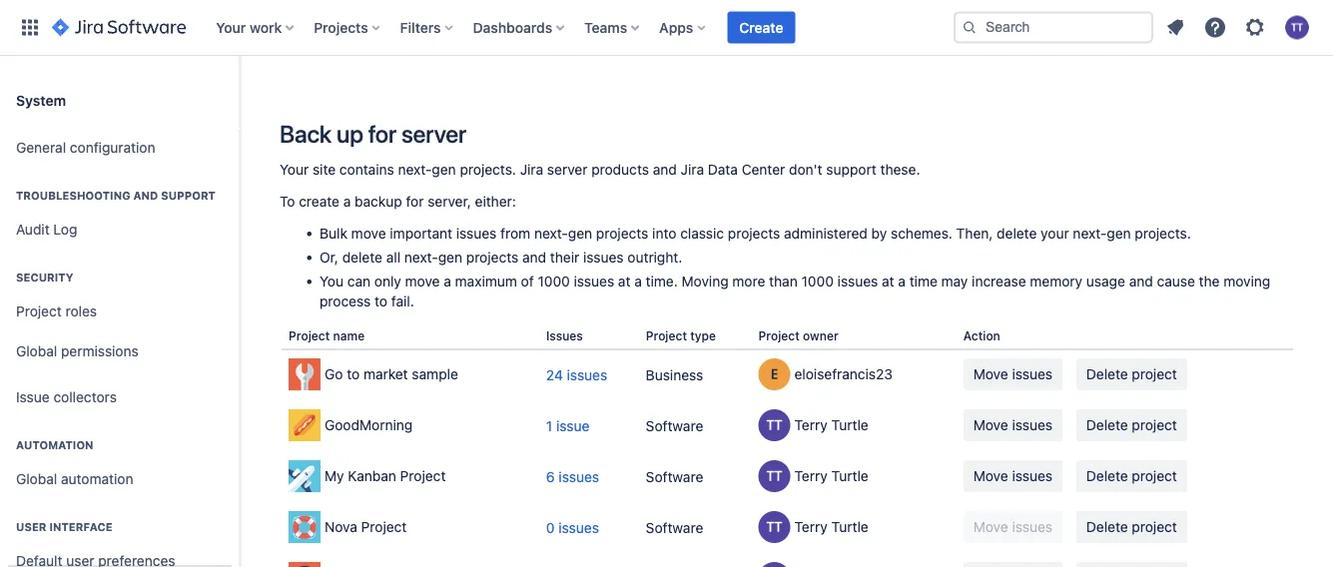 Task type: describe. For each thing, give the bounding box(es) containing it.
support
[[161, 189, 216, 202]]

issues
[[546, 329, 583, 343]]

1 jira from the left
[[520, 161, 544, 178]]

automation
[[61, 471, 133, 488]]

and right products
[[653, 161, 677, 178]]

go to market sample
[[325, 366, 458, 383]]

by
[[872, 225, 887, 242]]

don't
[[789, 161, 823, 178]]

global permissions
[[16, 343, 139, 360]]

audit log
[[16, 221, 77, 238]]

these.
[[881, 161, 921, 178]]

my
[[325, 468, 344, 485]]

may
[[942, 273, 968, 290]]

security group
[[8, 250, 232, 378]]

issues right 6
[[559, 469, 599, 486]]

your profile and settings image
[[1286, 15, 1310, 39]]

a left maximum
[[444, 273, 451, 290]]

their
[[550, 249, 580, 266]]

log
[[53, 221, 77, 238]]

sample
[[412, 366, 458, 383]]

server,
[[428, 193, 471, 210]]

administered
[[784, 225, 868, 242]]

gen up server,
[[432, 161, 456, 178]]

than
[[769, 273, 798, 290]]

collectors
[[53, 389, 117, 406]]

global for global automation
[[16, 471, 57, 488]]

troubleshooting and support
[[16, 189, 216, 202]]

my kanban project
[[325, 468, 446, 485]]

security
[[16, 271, 73, 284]]

general configuration
[[16, 139, 155, 156]]

1
[[546, 418, 553, 435]]

your work button
[[210, 11, 302, 43]]

schemes.
[[891, 225, 953, 242]]

terry turtle for 6                                                     issues
[[795, 468, 869, 485]]

increase
[[972, 273, 1027, 290]]

banner containing your work
[[0, 0, 1334, 56]]

projects. inside bulk move important issues from next-gen projects into classic projects administered by schemes. then, delete your next-gen projects. or, delete all next-gen projects and their issues outright. you can only move a maximum of 1000 issues at a time. moving more than 1000 issues at a time may increase memory usage and cause the moving process to fail.
[[1135, 225, 1192, 242]]

general
[[16, 139, 66, 156]]

permissions
[[61, 343, 139, 360]]

project for project type
[[646, 329, 687, 343]]

business
[[646, 367, 704, 384]]

help image
[[1204, 15, 1228, 39]]

apps
[[660, 19, 694, 35]]

action
[[964, 329, 1001, 343]]

backup
[[355, 193, 402, 210]]

global automation
[[16, 471, 133, 488]]

1 horizontal spatial projects
[[596, 225, 649, 242]]

and up of
[[523, 249, 547, 266]]

project type
[[646, 329, 716, 343]]

project roles
[[16, 303, 97, 320]]

into
[[653, 225, 677, 242]]

teams
[[585, 19, 628, 35]]

outright.
[[628, 249, 683, 266]]

site
[[313, 161, 336, 178]]

a right create
[[343, 193, 351, 210]]

your for your site contains next-gen projects. jira server products and jira data center don't support these.
[[280, 161, 309, 178]]

0 vertical spatial server
[[402, 120, 467, 148]]

issues down the their
[[574, 273, 615, 290]]

interface
[[49, 521, 112, 534]]

global automation link
[[8, 460, 232, 500]]

next- right your at the right top of page
[[1073, 225, 1107, 242]]

turtle for 6                                                     issues
[[832, 468, 869, 485]]

important
[[390, 225, 453, 242]]

or,
[[320, 249, 339, 266]]

6
[[546, 469, 555, 486]]

roles
[[65, 303, 97, 320]]

0
[[546, 520, 555, 537]]

project right kanban
[[400, 468, 446, 485]]

nova
[[325, 519, 357, 536]]

type
[[691, 329, 716, 343]]

0 horizontal spatial projects
[[466, 249, 519, 266]]

0 horizontal spatial for
[[368, 120, 397, 148]]

center
[[742, 161, 786, 178]]

issues right 24
[[567, 367, 608, 384]]

a left time
[[898, 273, 906, 290]]

either:
[[475, 193, 516, 210]]

all
[[386, 249, 401, 266]]

6                                                     issues link
[[546, 468, 599, 488]]

1 horizontal spatial server
[[547, 161, 588, 178]]

automation
[[16, 439, 93, 452]]

dashboards button
[[467, 11, 573, 43]]

next- down important
[[404, 249, 438, 266]]

user interface
[[16, 521, 112, 534]]

24                                                     issues
[[546, 367, 608, 384]]

settings image
[[1244, 15, 1268, 39]]

2 horizontal spatial projects
[[728, 225, 781, 242]]

market
[[364, 366, 408, 383]]

fail.
[[391, 293, 414, 310]]

issues down either:
[[456, 225, 497, 242]]

back
[[280, 120, 332, 148]]

general configuration link
[[8, 128, 232, 168]]

projects button
[[308, 11, 388, 43]]

1 horizontal spatial for
[[406, 193, 424, 210]]

contains
[[340, 161, 394, 178]]

more
[[733, 273, 766, 290]]

up
[[337, 120, 363, 148]]

maximum
[[455, 273, 517, 290]]

gen up usage
[[1107, 225, 1132, 242]]

0                                                     issues link
[[546, 519, 599, 539]]

audit log link
[[8, 210, 232, 250]]

projects
[[314, 19, 368, 35]]

global permissions link
[[8, 332, 232, 372]]

go
[[325, 366, 343, 383]]



Task type: locate. For each thing, give the bounding box(es) containing it.
1 horizontal spatial at
[[882, 273, 895, 290]]

0 vertical spatial projects.
[[460, 161, 516, 178]]

1 vertical spatial global
[[16, 471, 57, 488]]

global inside security group
[[16, 343, 57, 360]]

terry turtle for 0                                                     issues
[[795, 519, 869, 536]]

at left time.
[[618, 273, 631, 290]]

1 vertical spatial turtle
[[832, 468, 869, 485]]

owner
[[803, 329, 839, 343]]

0 vertical spatial for
[[368, 120, 397, 148]]

3 turtle from the top
[[832, 519, 869, 536]]

to
[[280, 193, 295, 210]]

delete left your at the right top of page
[[997, 225, 1037, 242]]

1 software from the top
[[646, 418, 704, 435]]

terry turtle for 1                                                     issue
[[795, 417, 869, 434]]

terry for 1                                                     issue
[[795, 417, 828, 434]]

delete up can
[[342, 249, 383, 266]]

2 at from the left
[[882, 273, 895, 290]]

automation group
[[8, 418, 232, 506]]

issue collectors link
[[8, 378, 232, 418]]

apps button
[[654, 11, 714, 43]]

project left type
[[646, 329, 687, 343]]

sidebar navigation image
[[218, 80, 262, 120]]

your
[[1041, 225, 1070, 242]]

turtle
[[832, 417, 869, 434], [832, 468, 869, 485], [832, 519, 869, 536]]

1 vertical spatial your
[[280, 161, 309, 178]]

jira software image
[[52, 15, 186, 39], [52, 15, 186, 39]]

jira left data
[[681, 161, 704, 178]]

24                                                     issues link
[[546, 366, 608, 386]]

audit
[[16, 221, 50, 238]]

terry for 6                                                     issues
[[795, 468, 828, 485]]

projects up 'more'
[[728, 225, 781, 242]]

can
[[347, 273, 371, 290]]

support
[[827, 161, 877, 178]]

process
[[320, 293, 371, 310]]

your
[[216, 19, 246, 35], [280, 161, 309, 178]]

kanban
[[348, 468, 397, 485]]

0 vertical spatial turtle
[[832, 417, 869, 434]]

user
[[16, 521, 46, 534]]

0 horizontal spatial move
[[351, 225, 386, 242]]

your work
[[216, 19, 282, 35]]

for
[[368, 120, 397, 148], [406, 193, 424, 210]]

data
[[708, 161, 738, 178]]

your inside popup button
[[216, 19, 246, 35]]

1 terry from the top
[[795, 417, 828, 434]]

primary element
[[12, 0, 954, 55]]

time.
[[646, 273, 678, 290]]

software
[[646, 418, 704, 435], [646, 469, 704, 486], [646, 520, 704, 537]]

Search field
[[954, 11, 1154, 43]]

classic
[[681, 225, 724, 242]]

search image
[[962, 19, 978, 35]]

a
[[343, 193, 351, 210], [444, 273, 451, 290], [635, 273, 642, 290], [898, 273, 906, 290]]

filters button
[[394, 11, 461, 43]]

1 horizontal spatial move
[[405, 273, 440, 290]]

then,
[[957, 225, 993, 242]]

gen up the their
[[568, 225, 593, 242]]

appswitcher icon image
[[18, 15, 42, 39]]

software for 6                                                     issues
[[646, 469, 704, 486]]

and
[[653, 161, 677, 178], [133, 189, 158, 202], [523, 249, 547, 266], [1130, 273, 1154, 290]]

the
[[1200, 273, 1220, 290]]

0 vertical spatial move
[[351, 225, 386, 242]]

projects up maximum
[[466, 249, 519, 266]]

and left support
[[133, 189, 158, 202]]

0 vertical spatial terry
[[795, 417, 828, 434]]

project name
[[289, 329, 365, 343]]

2 vertical spatial software
[[646, 520, 704, 537]]

software for 1                                                     issue
[[646, 418, 704, 435]]

1 horizontal spatial 1000
[[802, 273, 834, 290]]

1 vertical spatial delete
[[342, 249, 383, 266]]

1 at from the left
[[618, 273, 631, 290]]

from
[[501, 225, 531, 242]]

3 software from the top
[[646, 520, 704, 537]]

troubleshooting and support group
[[8, 168, 232, 256]]

your site contains next-gen projects. jira server products and jira data center don't support these.
[[280, 161, 921, 178]]

3 terry from the top
[[795, 519, 828, 536]]

moving
[[1224, 273, 1271, 290]]

notifications image
[[1164, 15, 1188, 39]]

0 horizontal spatial your
[[216, 19, 246, 35]]

0 horizontal spatial 1000
[[538, 273, 570, 290]]

1 vertical spatial software
[[646, 469, 704, 486]]

project roles link
[[8, 292, 232, 332]]

projects.
[[460, 161, 516, 178], [1135, 225, 1192, 242]]

1 vertical spatial for
[[406, 193, 424, 210]]

1 horizontal spatial your
[[280, 161, 309, 178]]

1 horizontal spatial to
[[375, 293, 388, 310]]

memory
[[1030, 273, 1083, 290]]

1000 down the their
[[538, 273, 570, 290]]

1 vertical spatial projects.
[[1135, 225, 1192, 242]]

1 vertical spatial server
[[547, 161, 588, 178]]

move up fail.
[[405, 273, 440, 290]]

2 jira from the left
[[681, 161, 704, 178]]

configuration
[[70, 139, 155, 156]]

your for your work
[[216, 19, 246, 35]]

2 turtle from the top
[[832, 468, 869, 485]]

project
[[16, 303, 62, 320], [289, 329, 330, 343], [646, 329, 687, 343], [759, 329, 800, 343], [400, 468, 446, 485], [361, 519, 407, 536]]

2 terry turtle from the top
[[795, 468, 869, 485]]

your left site
[[280, 161, 309, 178]]

to right go
[[347, 366, 360, 383]]

you
[[320, 273, 344, 290]]

bulk
[[320, 225, 348, 242]]

global
[[16, 343, 57, 360], [16, 471, 57, 488]]

for up important
[[406, 193, 424, 210]]

time
[[910, 273, 938, 290]]

server left products
[[547, 161, 588, 178]]

move down backup
[[351, 225, 386, 242]]

1000
[[538, 273, 570, 290], [802, 273, 834, 290]]

0 horizontal spatial at
[[618, 273, 631, 290]]

2 global from the top
[[16, 471, 57, 488]]

for right up
[[368, 120, 397, 148]]

0 vertical spatial terry turtle
[[795, 417, 869, 434]]

jira
[[520, 161, 544, 178], [681, 161, 704, 178]]

0 vertical spatial global
[[16, 343, 57, 360]]

2 1000 from the left
[[802, 273, 834, 290]]

and left cause
[[1130, 273, 1154, 290]]

project owner
[[759, 329, 839, 343]]

turtle for 0                                                     issues
[[832, 519, 869, 536]]

0 horizontal spatial server
[[402, 120, 467, 148]]

at left time
[[882, 273, 895, 290]]

1 vertical spatial terry
[[795, 468, 828, 485]]

only
[[374, 273, 401, 290]]

1 vertical spatial move
[[405, 273, 440, 290]]

1 horizontal spatial projects.
[[1135, 225, 1192, 242]]

terry turtle
[[795, 417, 869, 434], [795, 468, 869, 485], [795, 519, 869, 536]]

user interface group
[[8, 500, 232, 567]]

2 software from the top
[[646, 469, 704, 486]]

2 vertical spatial turtle
[[832, 519, 869, 536]]

to create a backup for server, either:
[[280, 193, 516, 210]]

0 vertical spatial delete
[[997, 225, 1037, 242]]

None submit
[[280, 12, 455, 44], [964, 359, 1063, 391], [1077, 359, 1188, 391], [964, 410, 1063, 442], [1077, 410, 1188, 442], [964, 461, 1063, 493], [1077, 461, 1188, 493], [964, 512, 1063, 544], [1077, 512, 1188, 544], [964, 563, 1063, 567], [1077, 563, 1188, 567], [280, 12, 455, 44], [964, 359, 1063, 391], [1077, 359, 1188, 391], [964, 410, 1063, 442], [1077, 410, 1188, 442], [964, 461, 1063, 493], [1077, 461, 1188, 493], [964, 512, 1063, 544], [1077, 512, 1188, 544], [964, 563, 1063, 567], [1077, 563, 1188, 567]]

your left work
[[216, 19, 246, 35]]

usage
[[1087, 273, 1126, 290]]

issues
[[456, 225, 497, 242], [583, 249, 624, 266], [574, 273, 615, 290], [838, 273, 878, 290], [567, 367, 608, 384], [559, 469, 599, 486], [559, 520, 599, 537]]

issues right the their
[[583, 249, 624, 266]]

create
[[740, 19, 784, 35]]

issues right 0
[[559, 520, 599, 537]]

global for global permissions
[[16, 343, 57, 360]]

0 horizontal spatial jira
[[520, 161, 544, 178]]

project for project name
[[289, 329, 330, 343]]

project left name
[[289, 329, 330, 343]]

a left time.
[[635, 273, 642, 290]]

0 vertical spatial your
[[216, 19, 246, 35]]

0 horizontal spatial projects.
[[460, 161, 516, 178]]

bulk move important issues from next-gen projects into classic projects administered by schemes. then, delete your next-gen projects. or, delete all next-gen projects and their issues outright. you can only move a maximum of 1000 issues at a time. moving more than 1000 issues at a time may increase memory usage and cause the moving process to fail.
[[320, 225, 1271, 310]]

2 vertical spatial terry turtle
[[795, 519, 869, 536]]

issues down the 'by'
[[838, 273, 878, 290]]

banner
[[0, 0, 1334, 56]]

projects. up cause
[[1135, 225, 1192, 242]]

1 1000 from the left
[[538, 273, 570, 290]]

0 vertical spatial to
[[375, 293, 388, 310]]

global down 'automation'
[[16, 471, 57, 488]]

global inside automation group
[[16, 471, 57, 488]]

back up for server
[[280, 120, 467, 148]]

2 vertical spatial terry
[[795, 519, 828, 536]]

0 horizontal spatial delete
[[342, 249, 383, 266]]

create
[[299, 193, 340, 210]]

global down project roles
[[16, 343, 57, 360]]

moving
[[682, 273, 729, 290]]

nova project
[[325, 519, 407, 536]]

1 turtle from the top
[[832, 417, 869, 434]]

to inside bulk move important issues from next-gen projects into classic projects administered by schemes. then, delete your next-gen projects. or, delete all next-gen projects and their issues outright. you can only move a maximum of 1000 issues at a time. moving more than 1000 issues at a time may increase memory usage and cause the moving process to fail.
[[375, 293, 388, 310]]

0 vertical spatial software
[[646, 418, 704, 435]]

name
[[333, 329, 365, 343]]

issue
[[16, 389, 50, 406]]

project for project owner
[[759, 329, 800, 343]]

next- up to create a backup for server, either:
[[398, 161, 432, 178]]

gen down important
[[438, 249, 463, 266]]

issue
[[556, 418, 590, 435]]

1 horizontal spatial jira
[[681, 161, 704, 178]]

terry for 0                                                     issues
[[795, 519, 828, 536]]

project right nova
[[361, 519, 407, 536]]

server up server,
[[402, 120, 467, 148]]

1000 right than
[[802, 273, 834, 290]]

goodmorning
[[325, 417, 413, 434]]

1 global from the top
[[16, 343, 57, 360]]

1                                                     issue link
[[546, 417, 590, 437]]

project inside security group
[[16, 303, 62, 320]]

software for 0                                                     issues
[[646, 520, 704, 537]]

project for project roles
[[16, 303, 62, 320]]

dashboards
[[473, 19, 553, 35]]

6                                                     issues
[[546, 469, 599, 486]]

system
[[16, 92, 66, 108]]

projects up outright.
[[596, 225, 649, 242]]

next-
[[398, 161, 432, 178], [534, 225, 568, 242], [1073, 225, 1107, 242], [404, 249, 438, 266]]

project left "owner"
[[759, 329, 800, 343]]

next- up the their
[[534, 225, 568, 242]]

1 horizontal spatial delete
[[997, 225, 1037, 242]]

projects. up either:
[[460, 161, 516, 178]]

turtle for 1                                                     issue
[[832, 417, 869, 434]]

3 terry turtle from the top
[[795, 519, 869, 536]]

project down security
[[16, 303, 62, 320]]

eloisefrancis23
[[795, 366, 893, 383]]

jira up the "from"
[[520, 161, 544, 178]]

filters
[[400, 19, 441, 35]]

projects
[[596, 225, 649, 242], [728, 225, 781, 242], [466, 249, 519, 266]]

delete
[[997, 225, 1037, 242], [342, 249, 383, 266]]

to down only at the left of page
[[375, 293, 388, 310]]

1 vertical spatial terry turtle
[[795, 468, 869, 485]]

of
[[521, 273, 534, 290]]

2 terry from the top
[[795, 468, 828, 485]]

and inside group
[[133, 189, 158, 202]]

1 vertical spatial to
[[347, 366, 360, 383]]

products
[[592, 161, 649, 178]]

0 horizontal spatial to
[[347, 366, 360, 383]]

1 terry turtle from the top
[[795, 417, 869, 434]]

teams button
[[579, 11, 648, 43]]



Task type: vqa. For each thing, say whether or not it's contained in the screenshot.
leftmost delete
yes



